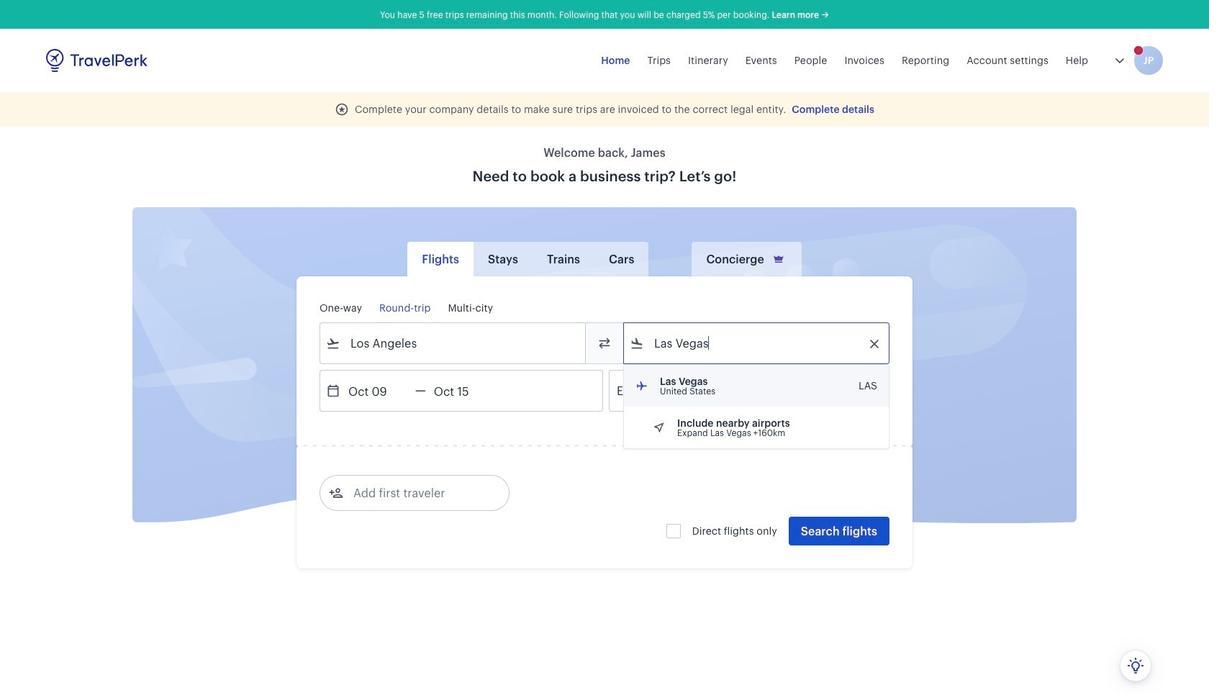Task type: vqa. For each thing, say whether or not it's contained in the screenshot.
Move backward to switch to the previous month. IMAGE
no



Task type: describe. For each thing, give the bounding box(es) containing it.
From search field
[[341, 332, 567, 355]]

To search field
[[645, 332, 871, 355]]

Return text field
[[426, 371, 501, 411]]

Add first traveler search field
[[344, 482, 493, 505]]



Task type: locate. For each thing, give the bounding box(es) containing it.
Depart text field
[[341, 371, 416, 411]]



